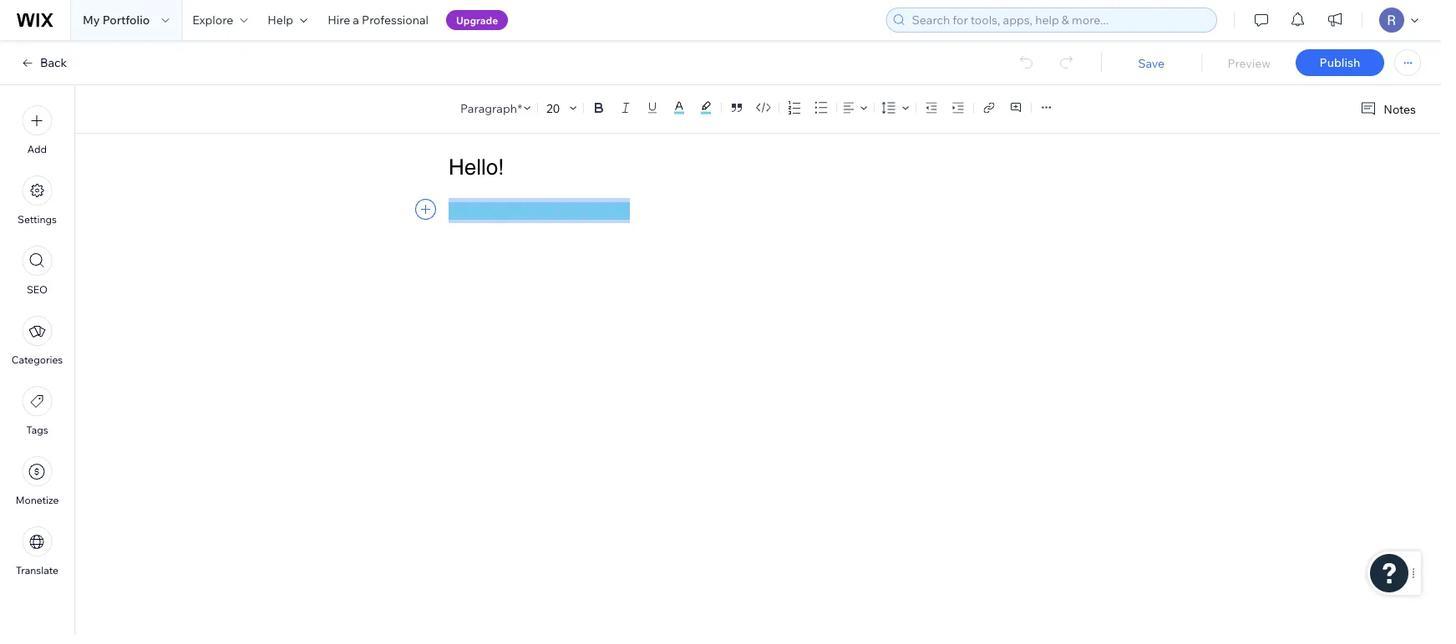 Task type: locate. For each thing, give the bounding box(es) containing it.
hire
[[328, 13, 350, 27]]

Search for tools, apps, help & more... field
[[907, 8, 1212, 32]]

my portfolio
[[83, 13, 150, 27]]

upgrade
[[456, 14, 498, 26]]

store!
[[588, 201, 630, 220]]

back button
[[20, 55, 67, 70]]

a
[[353, 13, 359, 27]]

Font Size field
[[545, 100, 563, 116]]

tags button
[[22, 386, 52, 436]]

seo button
[[22, 246, 52, 296]]

seo
[[27, 283, 48, 296]]

introduction to our store!
[[449, 201, 630, 220]]

menu
[[0, 95, 74, 587]]

my
[[83, 13, 100, 27]]

paragraph *
[[461, 101, 522, 115]]

hire a professional link
[[318, 0, 439, 40]]

introduction
[[449, 201, 536, 220]]

Add a Catchy Title text field
[[449, 155, 1056, 180]]

save button
[[1118, 55, 1186, 70]]

translate button
[[16, 527, 58, 577]]

*
[[518, 101, 522, 115]]

menu containing add
[[0, 95, 74, 587]]

help
[[268, 13, 294, 27]]

back
[[40, 55, 67, 70]]

categories
[[12, 354, 63, 366]]

professional
[[362, 13, 429, 27]]

to
[[541, 201, 555, 220]]

categories button
[[12, 316, 63, 366]]

publish button
[[1296, 49, 1385, 76]]

paragraph
[[461, 101, 517, 115]]

explore
[[193, 13, 233, 27]]

tags
[[26, 424, 48, 436]]

hire a professional
[[328, 13, 429, 27]]

upgrade button
[[446, 10, 508, 30]]



Task type: describe. For each thing, give the bounding box(es) containing it.
monetize
[[16, 494, 59, 507]]

translate
[[16, 564, 58, 577]]

settings
[[18, 213, 57, 226]]

notes
[[1384, 102, 1417, 116]]

save
[[1139, 55, 1165, 70]]

publish
[[1320, 55, 1361, 70]]

help button
[[258, 0, 318, 40]]

add button
[[22, 105, 52, 155]]

portfolio
[[103, 13, 150, 27]]

monetize button
[[16, 456, 59, 507]]

settings button
[[18, 176, 57, 226]]

our
[[559, 201, 584, 220]]

notes button
[[1354, 98, 1422, 120]]

add
[[27, 143, 47, 155]]



Task type: vqa. For each thing, say whether or not it's contained in the screenshot.
Help
yes



